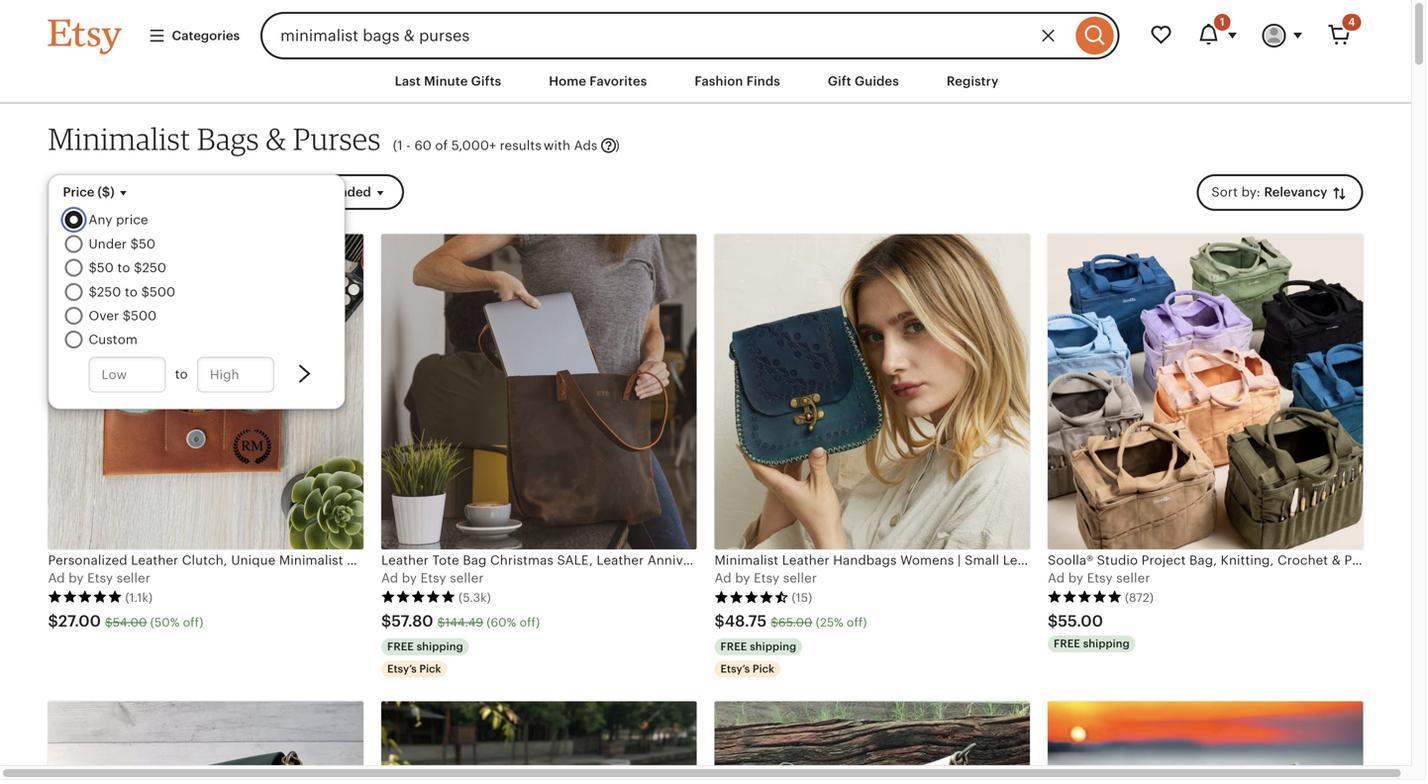 Task type: vqa. For each thing, say whether or not it's contained in the screenshot.
144.49
yes



Task type: describe. For each thing, give the bounding box(es) containing it.
seller for 27.00
[[117, 571, 151, 586]]

sort by: relevancy image
[[1331, 185, 1349, 202]]

d for 48.75
[[723, 571, 732, 586]]

minute
[[424, 74, 468, 89]]

free shipping etsy's pick for 57.80
[[387, 641, 463, 676]]

57.80
[[392, 613, 433, 630]]

4 b from the left
[[1068, 571, 1077, 586]]

(
[[393, 138, 397, 153]]

1 vertical spatial $50
[[89, 261, 114, 276]]

recommended button
[[262, 175, 404, 210]]

ads
[[574, 138, 598, 153]]

with ads
[[544, 138, 598, 153]]

over $500 link
[[89, 307, 157, 325]]

y for 57.80
[[410, 571, 417, 586]]

ellie vegan tote, hobo shoulder bag with vibrant strap, eco-leather crossbody purse image
[[381, 702, 697, 781]]

(1.1k)
[[125, 591, 153, 605]]

shipping for 57.80
[[417, 641, 463, 653]]

gift guides link
[[813, 63, 914, 99]]

55.00
[[1058, 613, 1103, 630]]

etsy for 57.80
[[421, 571, 446, 586]]

4 d from the left
[[1057, 571, 1065, 586]]

$ 48.75 $ 65.00 (25% off)
[[715, 613, 867, 630]]

categories button
[[133, 18, 255, 54]]

pick for 57.80
[[419, 663, 441, 676]]

small leather purse women, leather crossbody bag, cross body bag, handmade leather handbags, cute shoulder bag, personalized gifts for her image
[[48, 702, 364, 781]]

1 vertical spatial 1
[[397, 138, 403, 153]]

minimalist bags & purses
[[48, 121, 381, 157]]

etsy for 48.75
[[754, 571, 780, 586]]

guides
[[855, 74, 899, 89]]

minimalist
[[48, 121, 191, 157]]

$ inside the $ 27.00 $ 54.00 (50% off)
[[105, 616, 113, 629]]

)
[[616, 138, 620, 153]]

Search for anything text field
[[261, 12, 1071, 59]]

0 vertical spatial $500
[[141, 285, 175, 300]]

price ($) button
[[48, 175, 147, 210]]

registry
[[947, 74, 999, 89]]

off) for 57.80
[[520, 616, 540, 629]]

$ inside $ 57.80 $ 144.49 (60% off)
[[437, 616, 445, 629]]

fashion finds link
[[680, 63, 795, 99]]

results
[[500, 138, 542, 153]]

1 vertical spatial to
[[125, 285, 138, 300]]

a for 57.80
[[381, 571, 390, 586]]

custom
[[89, 333, 138, 348]]

a for 27.00
[[48, 571, 57, 586]]

(872)
[[1125, 591, 1154, 605]]

144.49
[[445, 616, 483, 629]]

1 horizontal spatial $50
[[130, 237, 156, 252]]

registry link
[[932, 63, 1014, 99]]

menu bar containing last minute gifts
[[12, 59, 1399, 104]]

$ inside the "$ 48.75 $ 65.00 (25% off)"
[[771, 616, 779, 629]]

off) for 27.00
[[183, 616, 203, 629]]

custom link
[[89, 333, 138, 348]]

minimalist leather handbags womens | small leather crossbody bag gift for women | small leather purse  | minimalist leather crossbody bag image
[[715, 234, 1030, 550]]

$ 55.00 free shipping
[[1048, 613, 1130, 650]]

4 a from the left
[[1048, 571, 1057, 586]]

off) for 48.75
[[847, 616, 867, 629]]

favorites
[[590, 74, 647, 89]]

leather tote bag christmas sale, leather anniversary gift for women, personalized leather laptop work student bag, tote with pocket image
[[381, 234, 697, 550]]

4 link
[[1316, 12, 1363, 59]]

pick for 48.75
[[753, 663, 775, 676]]

$250 to $500 link
[[89, 283, 175, 301]]

shipping inside the $ 55.00 free shipping
[[1083, 638, 1130, 650]]

( 1 - 60 of 5,000+ results
[[393, 138, 542, 153]]

b for 48.75
[[735, 571, 744, 586]]

gifts
[[471, 74, 501, 89]]

under
[[89, 237, 127, 252]]

1 vertical spatial $500
[[123, 309, 157, 324]]

sort
[[1212, 185, 1238, 200]]

any
[[89, 213, 112, 228]]

none search field inside categories banner
[[261, 12, 1120, 59]]

5,000+
[[452, 138, 496, 153]]

bags
[[197, 121, 259, 157]]



Task type: locate. For each thing, give the bounding box(es) containing it.
0 vertical spatial to
[[117, 261, 130, 276]]

shipping down the 55.00
[[1083, 638, 1130, 650]]

1 etsy's from the left
[[387, 663, 417, 676]]

etsy for 27.00
[[87, 571, 113, 586]]

price ($)
[[63, 185, 115, 200]]

last minute gifts link
[[380, 63, 516, 99]]

2 horizontal spatial shipping
[[1083, 638, 1130, 650]]

d up 57.80
[[390, 571, 398, 586]]

y up 27.00 on the left bottom of the page
[[77, 571, 84, 586]]

off) inside the $ 27.00 $ 54.00 (50% off)
[[183, 616, 203, 629]]

to left high number field at the left of page
[[175, 367, 188, 382]]

3 5 out of 5 stars image from the left
[[1048, 590, 1122, 604]]

last minute gifts
[[395, 74, 501, 89]]

Low number field
[[89, 357, 166, 393]]

free shipping etsy's pick for 48.75
[[721, 641, 797, 676]]

(60%
[[487, 616, 516, 629]]

0 horizontal spatial $50
[[89, 261, 114, 276]]

-
[[406, 138, 411, 153]]

sort by: relevancy
[[1212, 185, 1331, 200]]

$
[[48, 613, 58, 630], [381, 613, 392, 630], [715, 613, 725, 630], [1048, 613, 1058, 630], [105, 616, 113, 629], [437, 616, 445, 629], [771, 616, 779, 629]]

1 free shipping etsy's pick from the left
[[387, 641, 463, 676]]

1 inside popup button
[[1220, 16, 1225, 28]]

1 horizontal spatial $250
[[134, 261, 166, 276]]

$50
[[130, 237, 156, 252], [89, 261, 114, 276]]

etsy's for 57.80
[[387, 663, 417, 676]]

available in 34 colors! leather crossbody bag. handcrafted. leather bag woman, crossbody bag, leather purse, crossbody purse, gift for her image
[[1048, 702, 1363, 781]]

seller up (15)
[[783, 571, 817, 586]]

d up 27.00 on the left bottom of the page
[[57, 571, 65, 586]]

d for 27.00
[[57, 571, 65, 586]]

3 d from the left
[[723, 571, 732, 586]]

1 y from the left
[[77, 571, 84, 586]]

0 horizontal spatial $250
[[89, 285, 121, 300]]

under $50 link
[[89, 235, 156, 253]]

off) inside the "$ 48.75 $ 65.00 (25% off)"
[[847, 616, 867, 629]]

y up 57.80
[[410, 571, 417, 586]]

b up 57.80
[[402, 571, 410, 586]]

categories banner
[[12, 0, 1399, 59]]

$50 down price
[[130, 237, 156, 252]]

1 horizontal spatial free shipping etsy's pick
[[721, 641, 797, 676]]

gift guides
[[828, 74, 899, 89]]

3 b from the left
[[735, 571, 744, 586]]

4.5 out of 5 stars image
[[715, 590, 789, 604]]

by:
[[1242, 185, 1261, 200]]

over
[[89, 309, 119, 324]]

5 out of 5 stars image for 27.00
[[48, 590, 122, 604]]

2 pick from the left
[[753, 663, 775, 676]]

off) right (25%
[[847, 616, 867, 629]]

seller up (5.3k)
[[450, 571, 484, 586]]

5 out of 5 stars image
[[48, 590, 122, 604], [381, 590, 456, 604], [1048, 590, 1122, 604]]

categories
[[172, 28, 240, 43]]

a d b y etsy seller for 57.80
[[381, 571, 484, 586]]

2 a from the left
[[381, 571, 390, 586]]

(25%
[[816, 616, 844, 629]]

1 pick from the left
[[419, 663, 441, 676]]

a up the $ 27.00 $ 54.00 (50% off)
[[48, 571, 57, 586]]

$ 57.80 $ 144.49 (60% off)
[[381, 613, 540, 630]]

4 a d b y etsy seller from the left
[[1048, 571, 1150, 586]]

etsy's down 57.80
[[387, 663, 417, 676]]

3 a from the left
[[715, 571, 724, 586]]

etsy's for 48.75
[[721, 663, 750, 676]]

free shipping etsy's pick down 48.75
[[721, 641, 797, 676]]

(5.3k)
[[459, 591, 491, 605]]

$250 up $250 to $500 link
[[134, 261, 166, 276]]

fashion
[[695, 74, 743, 89]]

d up 4.5 out of 5 stars image
[[723, 571, 732, 586]]

1 etsy from the left
[[87, 571, 113, 586]]

y
[[77, 571, 84, 586], [410, 571, 417, 586], [743, 571, 750, 586], [1077, 571, 1084, 586]]

0 horizontal spatial pick
[[419, 663, 441, 676]]

menu bar
[[12, 59, 1399, 104]]

free inside the $ 55.00 free shipping
[[1054, 638, 1081, 650]]

48.75
[[725, 613, 767, 630]]

b for 57.80
[[402, 571, 410, 586]]

a up $ 57.80 $ 144.49 (60% off)
[[381, 571, 390, 586]]

relevancy
[[1264, 185, 1328, 200]]

price
[[116, 213, 148, 228]]

finds
[[747, 74, 780, 89]]

1 horizontal spatial etsy's
[[721, 663, 750, 676]]

4 y from the left
[[1077, 571, 1084, 586]]

2 etsy from the left
[[421, 571, 446, 586]]

5 out of 5 stars image up the 55.00
[[1048, 590, 1122, 604]]

with
[[544, 138, 571, 153]]

2 b from the left
[[402, 571, 410, 586]]

off) right '(50%'
[[183, 616, 203, 629]]

gift
[[828, 74, 852, 89]]

1 a from the left
[[48, 571, 57, 586]]

free shipping etsy's pick
[[387, 641, 463, 676], [721, 641, 797, 676]]

recommended
[[277, 185, 371, 200]]

4
[[1348, 16, 1356, 28]]

3 a d b y etsy seller from the left
[[715, 571, 817, 586]]

y up the 55.00
[[1077, 571, 1084, 586]]

2 horizontal spatial free
[[1054, 638, 1081, 650]]

$250 up over
[[89, 285, 121, 300]]

available in 16 colors! leather crossbody bag. handcrafted. un image
[[715, 702, 1030, 781]]

shipping for 48.75
[[750, 641, 797, 653]]

a for 48.75
[[715, 571, 724, 586]]

any price under $50 $50 to $250 $250 to $500 over $500 custom
[[89, 213, 175, 348]]

$50 to $250 link
[[89, 259, 166, 277]]

to down $50 to $250 link in the top left of the page
[[125, 285, 138, 300]]

seller up '(872)'
[[1117, 571, 1150, 586]]

home favorites
[[549, 74, 647, 89]]

y for 27.00
[[77, 571, 84, 586]]

2 seller from the left
[[450, 571, 484, 586]]

(15)
[[792, 591, 812, 605]]

2 a d b y etsy seller from the left
[[381, 571, 484, 586]]

4 seller from the left
[[1117, 571, 1150, 586]]

of
[[435, 138, 448, 153]]

a
[[48, 571, 57, 586], [381, 571, 390, 586], [715, 571, 724, 586], [1048, 571, 1057, 586]]

54.00
[[113, 616, 147, 629]]

1 horizontal spatial 1
[[1220, 16, 1225, 28]]

etsy
[[87, 571, 113, 586], [421, 571, 446, 586], [754, 571, 780, 586], [1087, 571, 1113, 586]]

a d b y etsy seller
[[48, 571, 151, 586], [381, 571, 484, 586], [715, 571, 817, 586], [1048, 571, 1150, 586]]

0 vertical spatial 1
[[1220, 16, 1225, 28]]

60
[[414, 138, 432, 153]]

select a price range option group
[[65, 211, 336, 403]]

free for 48.75
[[721, 641, 747, 653]]

$250
[[134, 261, 166, 276], [89, 285, 121, 300]]

etsy up 27.00 on the left bottom of the page
[[87, 571, 113, 586]]

seller
[[117, 571, 151, 586], [450, 571, 484, 586], [783, 571, 817, 586], [1117, 571, 1150, 586]]

0 vertical spatial $250
[[134, 261, 166, 276]]

y for 48.75
[[743, 571, 750, 586]]

purses
[[293, 121, 381, 157]]

0 horizontal spatial etsy's
[[387, 663, 417, 676]]

pick down 48.75
[[753, 663, 775, 676]]

1 horizontal spatial off)
[[520, 616, 540, 629]]

etsy up 57.80
[[421, 571, 446, 586]]

65.00
[[779, 616, 813, 629]]

$50 down under
[[89, 261, 114, 276]]

free for 57.80
[[387, 641, 414, 653]]

0 horizontal spatial free shipping etsy's pick
[[387, 641, 463, 676]]

27.00
[[58, 613, 101, 630]]

0 vertical spatial $50
[[130, 237, 156, 252]]

1 a d b y etsy seller from the left
[[48, 571, 151, 586]]

0 horizontal spatial free
[[387, 641, 414, 653]]

a d b y etsy seller up '(872)'
[[1048, 571, 1150, 586]]

$ 27.00 $ 54.00 (50% off)
[[48, 613, 203, 630]]

seller for 57.80
[[450, 571, 484, 586]]

High number field
[[197, 357, 274, 393]]

3 etsy from the left
[[754, 571, 780, 586]]

free
[[1054, 638, 1081, 650], [387, 641, 414, 653], [721, 641, 747, 653]]

free down 57.80
[[387, 641, 414, 653]]

a d b y etsy seller for 27.00
[[48, 571, 151, 586]]

price
[[63, 185, 94, 200]]

shipping down the "$ 48.75 $ 65.00 (25% off)"
[[750, 641, 797, 653]]

free down 48.75
[[721, 641, 747, 653]]

1 seller from the left
[[117, 571, 151, 586]]

off) inside $ 57.80 $ 144.49 (60% off)
[[520, 616, 540, 629]]

3 off) from the left
[[847, 616, 867, 629]]

2 vertical spatial to
[[175, 367, 188, 382]]

$500 down $250 to $500 link
[[123, 309, 157, 324]]

b
[[69, 571, 77, 586], [402, 571, 410, 586], [735, 571, 744, 586], [1068, 571, 1077, 586]]

etsy's
[[387, 663, 417, 676], [721, 663, 750, 676]]

free down the 55.00
[[1054, 638, 1081, 650]]

etsy up 4.5 out of 5 stars image
[[754, 571, 780, 586]]

d up the 55.00
[[1057, 571, 1065, 586]]

off) right (60%
[[520, 616, 540, 629]]

0 horizontal spatial off)
[[183, 616, 203, 629]]

&
[[266, 121, 287, 157]]

None search field
[[261, 12, 1120, 59]]

1 5 out of 5 stars image from the left
[[48, 590, 122, 604]]

5 out of 5 stars image up 57.80
[[381, 590, 456, 604]]

d for 57.80
[[390, 571, 398, 586]]

3 seller from the left
[[783, 571, 817, 586]]

$500 down $50 to $250 link in the top left of the page
[[141, 285, 175, 300]]

b up 4.5 out of 5 stars image
[[735, 571, 744, 586]]

2 5 out of 5 stars image from the left
[[381, 590, 456, 604]]

pick
[[419, 663, 441, 676], [753, 663, 775, 676]]

1 d from the left
[[57, 571, 65, 586]]

1 horizontal spatial pick
[[753, 663, 775, 676]]

a d b y etsy seller up 4.5 out of 5 stars image
[[715, 571, 817, 586]]

(50%
[[150, 616, 180, 629]]

d
[[57, 571, 65, 586], [390, 571, 398, 586], [723, 571, 732, 586], [1057, 571, 1065, 586]]

4 etsy from the left
[[1087, 571, 1113, 586]]

1 button
[[1185, 12, 1251, 59]]

home
[[549, 74, 586, 89]]

shipping
[[1083, 638, 1130, 650], [417, 641, 463, 653], [750, 641, 797, 653]]

2 d from the left
[[390, 571, 398, 586]]

$ inside the $ 55.00 free shipping
[[1048, 613, 1058, 630]]

b up 27.00 on the left bottom of the page
[[69, 571, 77, 586]]

last
[[395, 74, 421, 89]]

2 horizontal spatial off)
[[847, 616, 867, 629]]

b for 27.00
[[69, 571, 77, 586]]

1
[[1220, 16, 1225, 28], [397, 138, 403, 153]]

2 horizontal spatial 5 out of 5 stars image
[[1048, 590, 1122, 604]]

0 horizontal spatial shipping
[[417, 641, 463, 653]]

seller for 48.75
[[783, 571, 817, 586]]

y up 4.5 out of 5 stars image
[[743, 571, 750, 586]]

etsy's down 48.75
[[721, 663, 750, 676]]

a up 4.5 out of 5 stars image
[[715, 571, 724, 586]]

personalized leather clutch, unique minimalist wallet, romantic custom hand bag, for her, girlfriend, wife, fiance image
[[48, 234, 364, 550]]

free shipping etsy's pick down 57.80
[[387, 641, 463, 676]]

2 free shipping etsy's pick from the left
[[721, 641, 797, 676]]

1 off) from the left
[[183, 616, 203, 629]]

a d b y etsy seller for 48.75
[[715, 571, 817, 586]]

3 y from the left
[[743, 571, 750, 586]]

any price link
[[89, 211, 148, 229]]

1 horizontal spatial 5 out of 5 stars image
[[381, 590, 456, 604]]

a d b y etsy seller up (5.3k)
[[381, 571, 484, 586]]

home favorites link
[[534, 63, 662, 99]]

b up the 55.00
[[1068, 571, 1077, 586]]

1 horizontal spatial free
[[721, 641, 747, 653]]

1 horizontal spatial shipping
[[750, 641, 797, 653]]

$500
[[141, 285, 175, 300], [123, 309, 157, 324]]

1 vertical spatial $250
[[89, 285, 121, 300]]

etsy up the 55.00
[[1087, 571, 1113, 586]]

5 out of 5 stars image up 27.00 on the left bottom of the page
[[48, 590, 122, 604]]

fashion finds
[[695, 74, 780, 89]]

2 off) from the left
[[520, 616, 540, 629]]

5 out of 5 stars image for 57.80
[[381, 590, 456, 604]]

a up the $ 55.00 free shipping
[[1048, 571, 1057, 586]]

($)
[[98, 185, 115, 200]]

to
[[117, 261, 130, 276], [125, 285, 138, 300], [175, 367, 188, 382]]

0 horizontal spatial 5 out of 5 stars image
[[48, 590, 122, 604]]

seller up the (1.1k)
[[117, 571, 151, 586]]

to down under $50 link
[[117, 261, 130, 276]]

off)
[[183, 616, 203, 629], [520, 616, 540, 629], [847, 616, 867, 629]]

shipping down $ 57.80 $ 144.49 (60% off)
[[417, 641, 463, 653]]

a d b y etsy seller up the (1.1k)
[[48, 571, 151, 586]]

soolla® studio project bag, knitting, crochet & pottery tool bag, needle and sewing project organizer, artist gift, craft bag christmas gift image
[[1048, 234, 1363, 550]]

pick down 57.80
[[419, 663, 441, 676]]

1 b from the left
[[69, 571, 77, 586]]

2 y from the left
[[410, 571, 417, 586]]

0 horizontal spatial 1
[[397, 138, 403, 153]]

2 etsy's from the left
[[721, 663, 750, 676]]



